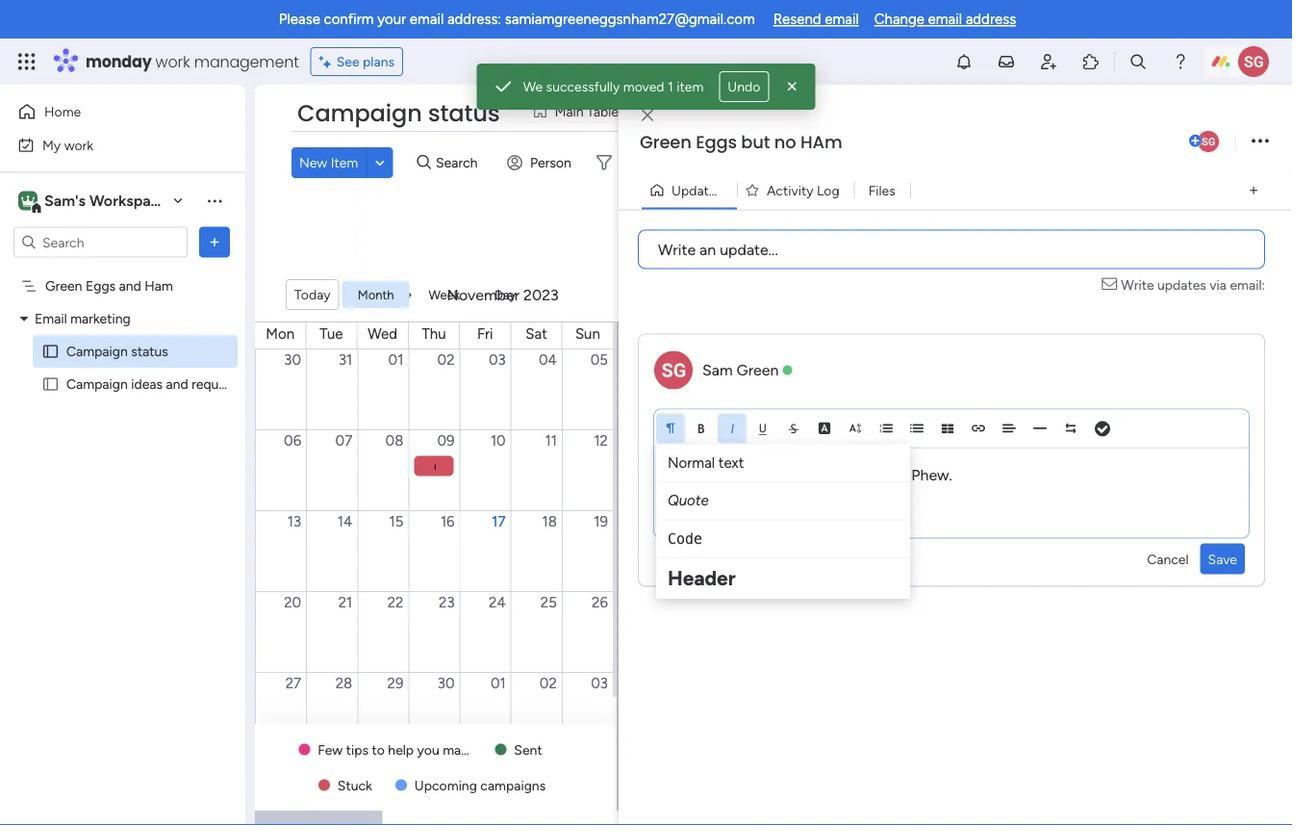 Task type: describe. For each thing, give the bounding box(es) containing it.
gif
[[754, 551, 775, 567]]

upcoming
[[415, 777, 477, 793]]

item
[[677, 78, 704, 95]]

italic image
[[726, 421, 739, 435]]

activity log
[[767, 182, 840, 198]]

sun
[[576, 325, 601, 343]]

1. numbers image
[[880, 421, 893, 435]]

write an update...
[[658, 240, 779, 258]]

campaigns
[[481, 777, 546, 793]]

work for my
[[64, 137, 93, 153]]

options image
[[205, 232, 224, 252]]

ham
[[145, 278, 173, 294]]

rtl ltr image
[[1065, 421, 1078, 435]]

green for green eggs but no ham
[[640, 130, 692, 155]]

2 list arrow image from the left
[[406, 289, 412, 301]]

successfully
[[546, 78, 620, 95]]

green eggs and ham
[[45, 278, 173, 294]]

no
[[775, 130, 797, 155]]

is
[[736, 466, 746, 484]]

log
[[817, 182, 840, 198]]

me
[[856, 466, 878, 484]]

sam
[[703, 361, 733, 379]]

main
[[555, 103, 584, 120]]

normal text
[[668, 454, 744, 471]]

email:
[[1231, 277, 1266, 293]]

my work
[[42, 137, 93, 153]]

month link
[[342, 281, 410, 308]]

strikethrough image
[[787, 421, 801, 435]]

workspace options image
[[205, 191, 224, 210]]

activity log button
[[737, 175, 855, 206]]

dapulse attachment image
[[666, 551, 678, 567]]

close image
[[642, 109, 654, 123]]

thu
[[422, 325, 446, 343]]

save
[[1209, 551, 1238, 567]]

out.
[[882, 466, 908, 484]]

new item
[[299, 155, 358, 171]]

samiamgreeneggsnham27@gmail.com
[[505, 11, 755, 28]]

add view image
[[1250, 183, 1258, 197]]

v2 search image
[[417, 152, 431, 174]]

new
[[299, 155, 328, 171]]

﻿this
[[672, 466, 700, 484]]

activity
[[767, 182, 814, 198]]

list box containing green eggs and ham
[[0, 266, 245, 660]]

week link
[[414, 281, 476, 308]]

updates
[[1158, 277, 1207, 293]]

text
[[719, 454, 744, 471]]

sat
[[526, 325, 548, 343]]

select product image
[[17, 52, 37, 71]]

new item button
[[292, 147, 366, 178]]

1 list arrow image from the left
[[375, 289, 381, 301]]

requests
[[192, 376, 244, 392]]

apps image
[[1082, 52, 1101, 71]]

ideas
[[131, 376, 163, 392]]

angle down image
[[375, 155, 385, 170]]

campaign inside field
[[297, 97, 422, 129]]

please
[[279, 11, 320, 28]]

moved
[[624, 78, 665, 95]]

week
[[429, 287, 460, 302]]

2 horizontal spatial green
[[737, 361, 779, 379]]

header link
[[657, 558, 911, 599]]

wed
[[368, 325, 398, 343]]

email for change email address
[[929, 11, 963, 28]]

cancel
[[1148, 551, 1190, 567]]

sent
[[514, 741, 543, 758]]

email for resend email
[[825, 11, 859, 28]]

table
[[587, 103, 619, 120]]

sam green
[[703, 361, 779, 379]]

search everything image
[[1129, 52, 1149, 71]]

add
[[686, 551, 710, 567]]

resend email
[[774, 11, 859, 28]]

task
[[704, 466, 732, 484]]

change email address
[[875, 11, 1017, 28]]

update...
[[720, 240, 779, 258]]

gif button
[[746, 543, 783, 574]]

see
[[337, 53, 360, 70]]

really
[[750, 466, 787, 484]]

my
[[42, 137, 61, 153]]

campaign for public board image
[[66, 343, 128, 360]]

caret down image
[[20, 312, 28, 325]]

sam's workspace
[[44, 192, 168, 210]]

1 vertical spatial sam green image
[[1197, 129, 1222, 154]]

an
[[700, 240, 716, 258]]

save button
[[1201, 543, 1246, 574]]

options image
[[1252, 129, 1270, 155]]

monday work management
[[86, 51, 299, 72]]

eggs for and
[[86, 278, 116, 294]]

monday
[[86, 51, 152, 72]]

plans
[[363, 53, 395, 70]]

resend email link
[[774, 11, 859, 28]]

line image
[[1034, 421, 1047, 435]]

updates / 1 button
[[642, 175, 740, 206]]

ham
[[801, 130, 843, 155]]

stuck
[[338, 777, 372, 793]]

1 horizontal spatial sam green image
[[1239, 46, 1270, 77]]

invite members image
[[1040, 52, 1059, 71]]

upcoming campaigns
[[415, 777, 546, 793]]

stressing
[[790, 466, 853, 484]]

confirm
[[324, 11, 374, 28]]

size image
[[849, 421, 863, 435]]

&bull; bullets image
[[911, 421, 924, 435]]

work for monday
[[156, 51, 190, 72]]

write for write updates via email:
[[1122, 277, 1155, 293]]



Task type: vqa. For each thing, say whether or not it's contained in the screenshot.
the topmost 1
yes



Task type: locate. For each thing, give the bounding box(es) containing it.
align image
[[1003, 421, 1017, 435]]

1 horizontal spatial eggs
[[696, 130, 737, 155]]

list arrow image
[[375, 289, 381, 301], [406, 289, 412, 301]]

1 vertical spatial write
[[1122, 277, 1155, 293]]

november
[[447, 285, 520, 304]]

undo button
[[719, 71, 770, 102]]

1 left item
[[668, 78, 674, 95]]

and for ideas
[[166, 376, 188, 392]]

sam green image left options icon on the top
[[1197, 129, 1222, 154]]

table image
[[942, 421, 955, 435]]

november 2023
[[447, 285, 559, 304]]

address:
[[448, 11, 502, 28]]

sam green image
[[1239, 46, 1270, 77], [1197, 129, 1222, 154]]

item
[[331, 155, 358, 171]]

green up email
[[45, 278, 82, 294]]

campaign right public board icon
[[66, 376, 128, 392]]

public board image
[[41, 342, 60, 361]]

filter by anything image
[[589, 153, 620, 172]]

and
[[119, 278, 141, 294], [166, 376, 188, 392]]

0 horizontal spatial eggs
[[86, 278, 116, 294]]

sam's
[[44, 192, 86, 210]]

﻿this task is really stressing me out. ﻿phew.
[[672, 466, 957, 484]]

0 horizontal spatial write
[[658, 240, 696, 258]]

1 vertical spatial and
[[166, 376, 188, 392]]

0 horizontal spatial and
[[119, 278, 141, 294]]

and left ham
[[119, 278, 141, 294]]

email marketing
[[35, 310, 131, 327]]

0 vertical spatial work
[[156, 51, 190, 72]]

1 horizontal spatial 1
[[735, 182, 740, 198]]

list box
[[0, 266, 245, 660]]

change email address link
[[875, 11, 1017, 28]]

updates / 1
[[672, 182, 740, 198]]

0 horizontal spatial work
[[64, 137, 93, 153]]

files
[[714, 551, 738, 567]]

0 horizontal spatial email
[[410, 11, 444, 28]]

Search field
[[431, 149, 489, 176]]

eggs inside field
[[696, 130, 737, 155]]

status up search field
[[428, 97, 500, 129]]

campaign up item
[[297, 97, 422, 129]]

checklist image
[[1096, 422, 1111, 435]]

quote link
[[657, 482, 911, 520]]

1 vertical spatial campaign status
[[66, 343, 168, 360]]

green eggs but no ham
[[640, 130, 843, 155]]

1 horizontal spatial and
[[166, 376, 188, 392]]

updates
[[672, 182, 723, 198]]

email right "your"
[[410, 11, 444, 28]]

format image
[[664, 421, 678, 435]]

email
[[35, 310, 67, 327]]

change
[[875, 11, 925, 28]]

write inside button
[[658, 240, 696, 258]]

campaign for public board icon
[[66, 376, 128, 392]]

green for green eggs and ham
[[45, 278, 82, 294]]

1 horizontal spatial campaign status
[[297, 97, 500, 129]]

write left updates
[[1122, 277, 1155, 293]]

files button
[[855, 175, 910, 206]]

but
[[742, 130, 770, 155]]

Campaign status field
[[293, 97, 505, 130]]

home
[[44, 103, 81, 120]]

2023
[[524, 285, 559, 304]]

email right change
[[929, 11, 963, 28]]

underline image
[[757, 421, 770, 435]]

address
[[966, 11, 1017, 28]]

code
[[668, 530, 703, 547]]

1 horizontal spatial work
[[156, 51, 190, 72]]

1 vertical spatial status
[[131, 343, 168, 360]]

add files
[[682, 551, 738, 567]]

see plans
[[337, 53, 395, 70]]

0 horizontal spatial 1
[[668, 78, 674, 95]]

write updates via email:
[[1122, 277, 1266, 293]]

1 workspace image from the left
[[18, 190, 38, 211]]

bold image
[[695, 421, 709, 435]]

main table button
[[525, 96, 633, 127]]

workspace image
[[18, 190, 38, 211], [21, 190, 35, 211]]

0 vertical spatial green
[[640, 130, 692, 155]]

work right the monday
[[156, 51, 190, 72]]

cancel button
[[1140, 543, 1197, 574]]

person button
[[500, 147, 583, 178]]

envelope o image
[[1103, 275, 1122, 295]]

write for write an update...
[[658, 240, 696, 258]]

1 horizontal spatial green
[[640, 130, 692, 155]]

sam green link
[[703, 361, 779, 379]]

1 vertical spatial campaign
[[66, 343, 128, 360]]

0 vertical spatial 1
[[668, 78, 674, 95]]

1 inside alert
[[668, 78, 674, 95]]

we successfully moved 1 item
[[523, 78, 704, 95]]

green inside list box
[[45, 278, 82, 294]]

close image
[[783, 77, 802, 96]]

campaign status up angle down icon
[[297, 97, 500, 129]]

2 vertical spatial green
[[737, 361, 779, 379]]

link image
[[972, 421, 986, 435]]

marketing
[[70, 310, 131, 327]]

dapulse addbtn image
[[1190, 135, 1202, 147]]

2 email from the left
[[825, 11, 859, 28]]

campaign status inside field
[[297, 97, 500, 129]]

write an update... button
[[638, 230, 1266, 269]]

workspace
[[89, 192, 168, 210]]

3 email from the left
[[929, 11, 963, 28]]

0 vertical spatial status
[[428, 97, 500, 129]]

sam green image right help icon
[[1239, 46, 1270, 77]]

alert containing we successfully moved 1 item
[[477, 64, 816, 110]]

alert
[[477, 64, 816, 110]]

dapulse drag 2 image
[[622, 434, 628, 455]]

status up ideas
[[131, 343, 168, 360]]

status inside field
[[428, 97, 500, 129]]

eggs left but
[[696, 130, 737, 155]]

sam's workspace button
[[13, 184, 192, 217]]

Green Eggs but no HAm field
[[635, 130, 1186, 155]]

my work button
[[12, 129, 207, 160]]

﻿phew.
[[912, 466, 953, 484]]

status
[[428, 97, 500, 129], [131, 343, 168, 360]]

resend
[[774, 11, 822, 28]]

month
[[358, 287, 394, 302]]

eggs
[[696, 130, 737, 155], [86, 278, 116, 294]]

green inside field
[[640, 130, 692, 155]]

today
[[295, 286, 331, 303]]

green right sam
[[737, 361, 779, 379]]

1 vertical spatial green
[[45, 278, 82, 294]]

text color image
[[818, 421, 832, 435]]

0 horizontal spatial status
[[131, 343, 168, 360]]

mon
[[266, 325, 295, 343]]

green down close icon
[[640, 130, 692, 155]]

notifications image
[[955, 52, 974, 71]]

we
[[523, 78, 543, 95]]

2 horizontal spatial email
[[929, 11, 963, 28]]

help image
[[1172, 52, 1191, 71]]

tue
[[320, 325, 343, 343]]

0 horizontal spatial sam green image
[[1197, 129, 1222, 154]]

list arrow image right 'month'
[[406, 289, 412, 301]]

eggs up marketing
[[86, 278, 116, 294]]

0 horizontal spatial green
[[45, 278, 82, 294]]

2 vertical spatial campaign
[[66, 376, 128, 392]]

files
[[869, 182, 896, 198]]

work inside the my work button
[[64, 137, 93, 153]]

email right "resend"
[[825, 11, 859, 28]]

your
[[378, 11, 406, 28]]

1 vertical spatial 1
[[735, 182, 740, 198]]

0 vertical spatial campaign status
[[297, 97, 500, 129]]

0 vertical spatial campaign
[[297, 97, 422, 129]]

1 horizontal spatial write
[[1122, 277, 1155, 293]]

campaign status down marketing
[[66, 343, 168, 360]]

normal text link
[[657, 444, 911, 482]]

0 vertical spatial write
[[658, 240, 696, 258]]

home button
[[12, 96, 207, 127]]

workspace selection element
[[18, 189, 169, 214]]

status inside list box
[[131, 343, 168, 360]]

1 horizontal spatial list arrow image
[[406, 289, 412, 301]]

campaign status inside list box
[[66, 343, 168, 360]]

and right ideas
[[166, 376, 188, 392]]

and for eggs
[[119, 278, 141, 294]]

0 horizontal spatial list arrow image
[[375, 289, 381, 301]]

1 vertical spatial eggs
[[86, 278, 116, 294]]

1 horizontal spatial status
[[428, 97, 500, 129]]

code link
[[657, 520, 911, 558]]

/
[[726, 182, 731, 198]]

management
[[194, 51, 299, 72]]

2 workspace image from the left
[[21, 190, 35, 211]]

1 email from the left
[[410, 11, 444, 28]]

work right my
[[64, 137, 93, 153]]

0 vertical spatial sam green image
[[1239, 46, 1270, 77]]

1 inside button
[[735, 182, 740, 198]]

campaign status
[[297, 97, 500, 129], [66, 343, 168, 360]]

work
[[156, 51, 190, 72], [64, 137, 93, 153]]

see plans button
[[311, 47, 404, 76]]

normal
[[668, 454, 715, 471]]

1 horizontal spatial email
[[825, 11, 859, 28]]

campaign down marketing
[[66, 343, 128, 360]]

eggs inside list box
[[86, 278, 116, 294]]

1 right /
[[735, 182, 740, 198]]

eggs for but
[[696, 130, 737, 155]]

inbox image
[[997, 52, 1017, 71]]

0 vertical spatial eggs
[[696, 130, 737, 155]]

0 horizontal spatial campaign status
[[66, 343, 168, 360]]

Search in workspace field
[[40, 231, 161, 253]]

write
[[658, 240, 696, 258], [1122, 277, 1155, 293]]

day
[[495, 287, 516, 302]]

campaign ideas and requests
[[66, 376, 244, 392]]

1 vertical spatial work
[[64, 137, 93, 153]]

0 vertical spatial and
[[119, 278, 141, 294]]

list arrow image up wed
[[375, 289, 381, 301]]

public board image
[[41, 375, 60, 393]]

undo
[[728, 78, 761, 95]]

write left the "an"
[[658, 240, 696, 258]]



